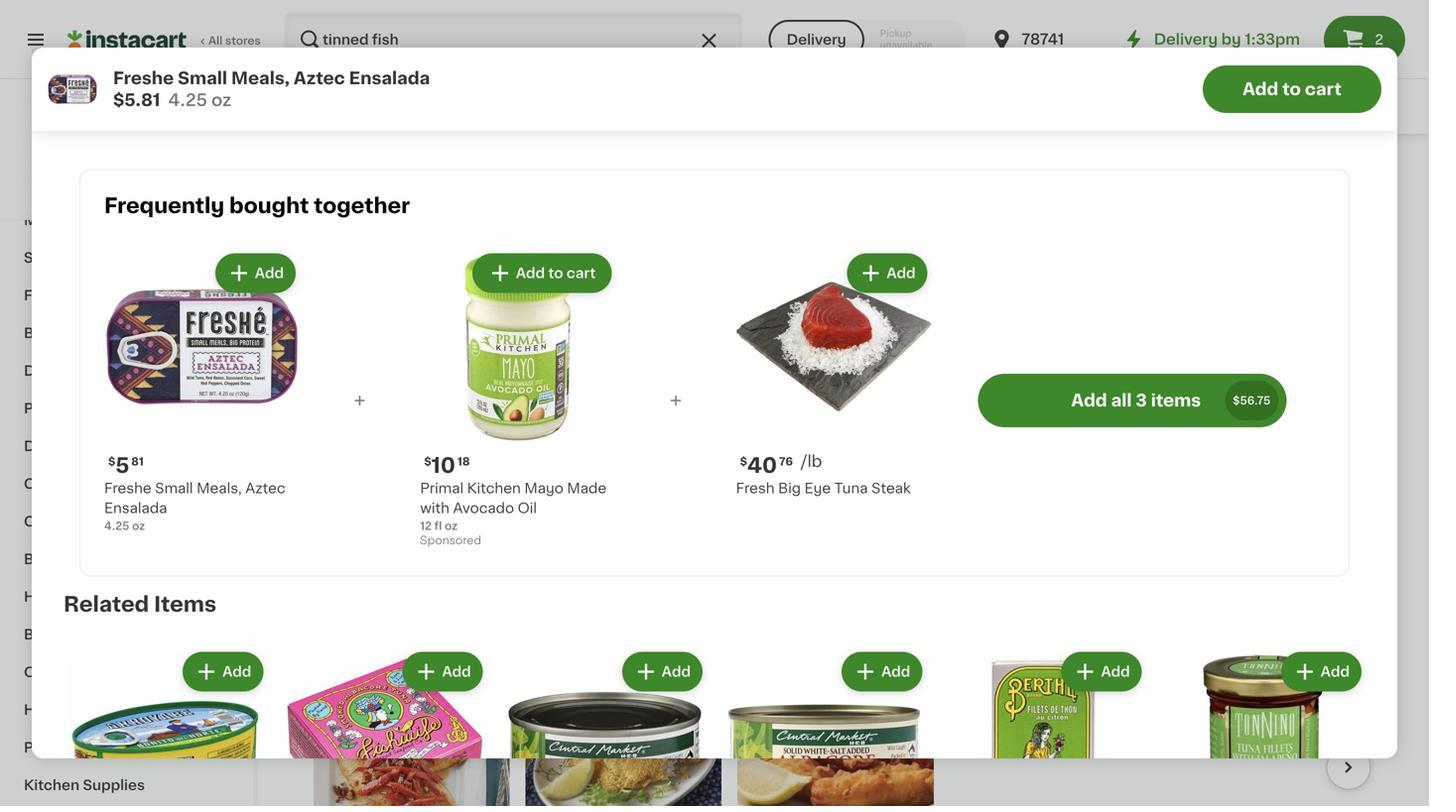 Task type: describe. For each thing, give the bounding box(es) containing it.
9 tonnino tuna fillets in spring water
[[851, 460, 1098, 500]]

2.6
[[1128, 124, 1146, 135]]

prepared
[[24, 402, 90, 416]]

safe catch elite wild tuna, garlic herb, mercury tested 2.6 oz
[[1128, 85, 1358, 135]]

tonnino for 11
[[575, 486, 630, 500]]

pasta
[[119, 440, 159, 454]]

1 horizontal spatial cart
[[1305, 81, 1342, 98]]

service type group
[[769, 20, 966, 60]]

lemon
[[1310, 52, 1358, 66]]

les mouettes d'arvor french mackerel fillets with white wine muscadet 5.96 fl oz
[[851, 85, 1078, 154]]

spices
[[144, 666, 193, 680]]

item carousel region
[[314, 635, 1373, 807]]

care for health care
[[75, 704, 109, 717]]

frequently
[[104, 196, 224, 216]]

tonnino inside 'tonnino tuna fillet ventresca in olive oil'
[[283, 52, 338, 66]]

$ 10 18
[[424, 456, 470, 476]]

$ for 10
[[424, 457, 431, 467]]

beverages
[[24, 176, 100, 190]]

$ inside $ 40 76 /lb
[[740, 457, 747, 467]]

patagonia for olive
[[1162, 52, 1231, 66]]

oz inside les mouettes d'arvor french mackerel fillets with white wine muscadet 5.96 fl oz
[[890, 144, 903, 154]]

prepared foods link
[[12, 390, 241, 428]]

81
[[131, 457, 144, 467]]

78741
[[1022, 32, 1064, 47]]

lumpfish
[[471, 85, 536, 98]]

delivery for delivery
[[787, 33, 846, 47]]

snacks
[[24, 251, 76, 265]]

eggs
[[81, 138, 117, 152]]

sponsored badge image
[[420, 536, 480, 547]]

40
[[747, 456, 777, 476]]

bakery link
[[12, 315, 241, 352]]

baking
[[24, 628, 73, 642]]

& left spices
[[129, 666, 141, 680]]

canned goods & soups
[[24, 515, 195, 529]]

$5.81 element
[[298, 458, 559, 483]]

frozen snacks link
[[1187, 87, 1326, 127]]

tuna inside product group
[[834, 482, 868, 496]]

ventresca inside 'tonnino tuna fillet ventresca in olive oil'
[[413, 52, 484, 66]]

muscadet
[[851, 124, 921, 138]]

condiments
[[24, 477, 112, 491]]

frozen link
[[12, 277, 241, 315]]

meals, for 4.25
[[231, 70, 290, 87]]

all
[[1111, 392, 1132, 409]]

related items
[[64, 594, 216, 615]]

foods
[[93, 402, 137, 416]]

breakfast
[[24, 553, 93, 567]]

11 for 11 tonnino tuna fillet ventresca in olive oil
[[586, 460, 604, 481]]

tuna,
[[1277, 85, 1314, 98]]

small for oz
[[155, 482, 193, 496]]

seafoods
[[1275, 486, 1341, 500]]

snacks & candy link
[[12, 239, 241, 277]]

spring
[[1008, 486, 1053, 500]]

wine
[[1043, 104, 1078, 118]]

satisfaction
[[84, 191, 150, 202]]

style
[[1198, 506, 1234, 520]]

tonnino tuna fillet ventresca in olive oil button
[[283, 0, 487, 89]]

likely
[[318, 530, 351, 541]]

european
[[1128, 506, 1195, 520]]

all stores link
[[67, 12, 262, 67]]

tonnino tuna fillet ventresca in olive oil
[[283, 52, 484, 86]]

kitchen supplies link
[[12, 767, 241, 805]]

made
[[567, 482, 607, 496]]

personal care link
[[12, 729, 241, 767]]

with
[[420, 502, 450, 516]]

oz inside patagonia provisions smoked mackerel 4.2 oz
[[84, 92, 97, 103]]

guarantee
[[153, 191, 210, 202]]

items
[[154, 594, 216, 615]]

in inside 11 tonnino tuna fillet ventresca in olive oil
[[779, 486, 791, 500]]

out
[[353, 530, 372, 541]]

oil for tuna
[[338, 72, 357, 86]]

personal
[[24, 741, 87, 755]]

& inside gerard & dominique seafoods european style smoked salmon
[[1180, 486, 1191, 500]]

11 romanov caviar, black lumpfish
[[298, 58, 536, 98]]

freshe for freshe small meals, provence nicoise likely out of stock
[[298, 486, 345, 500]]

nicoise
[[298, 506, 350, 520]]

les
[[851, 85, 876, 98]]

patagonia provisions lemon olive spanish white anchovies button
[[1162, 0, 1366, 109]]

freshe small meals, aztec ensalada 4.25 oz
[[104, 482, 285, 532]]

/lb
[[801, 454, 822, 470]]

by
[[1221, 32, 1241, 47]]

fillets inside 9 tonnino tuna fillets in spring water
[[948, 486, 989, 500]]

goods for dry
[[53, 440, 101, 454]]

produce link
[[12, 88, 241, 126]]

aztec for freshe small meals, aztec ensalada $5.81 4.25 oz
[[294, 70, 345, 87]]

& left soups
[[135, 515, 146, 529]]

fresh big eye tuna steak
[[736, 482, 911, 496]]

olive inside 11 tonnino tuna fillet ventresca in olive oil
[[794, 486, 830, 500]]

instacart logo image
[[67, 28, 187, 52]]

ventresca inside 11 tonnino tuna fillet ventresca in olive oil
[[705, 486, 775, 500]]

water
[[1057, 486, 1098, 500]]

78741 button
[[990, 12, 1109, 67]]

delivery for delivery by 1:33pm
[[1154, 32, 1218, 47]]

4.25 inside freshe small meals, aztec ensalada 4.25 oz
[[104, 521, 129, 532]]

76
[[779, 457, 793, 467]]

stores
[[225, 35, 261, 46]]

romanov
[[298, 85, 375, 98]]

oils,
[[24, 666, 56, 680]]

tuna inside 11 tonnino tuna fillet ventresca in olive oil
[[633, 486, 667, 500]]

4.25 inside freshe small meals, aztec ensalada $5.81 4.25 oz
[[168, 92, 207, 109]]

freshe for freshe small meals, aztec ensalada $5.81 4.25 oz
[[113, 70, 174, 87]]

provisions for lemon
[[1235, 52, 1306, 66]]

gerard
[[1128, 486, 1176, 500]]

kitchen supplies
[[24, 779, 145, 793]]

gerard & dominique seafoods european style smoked salmon
[[1128, 486, 1351, 520]]

oz inside freshe small meals, aztec ensalada $5.81 4.25 oz
[[211, 92, 232, 109]]

product group containing 40
[[736, 250, 932, 499]]

health care link
[[12, 692, 241, 729]]

with
[[963, 104, 995, 118]]

$56.75
[[1233, 395, 1271, 406]]

snacks
[[1266, 100, 1316, 114]]

tuna inside 9 tonnino tuna fillets in spring water
[[910, 486, 944, 500]]

safe
[[1128, 85, 1160, 98]]

dry goods & pasta link
[[12, 428, 241, 465]]

& down 5
[[115, 477, 127, 491]]

bought
[[229, 196, 309, 216]]



Task type: locate. For each thing, give the bounding box(es) containing it.
mackerel up muscadet
[[851, 104, 915, 118]]

0 vertical spatial add to cart
[[1243, 81, 1342, 98]]

smoked up "4.2"
[[64, 72, 121, 86]]

oil inside 'tonnino tuna fillet ventresca in olive oil'
[[338, 72, 357, 86]]

in down $ 40 76 /lb
[[779, 486, 791, 500]]

cart inside product group
[[567, 266, 596, 280]]

1 horizontal spatial kitchen
[[467, 482, 521, 496]]

care
[[75, 704, 109, 717], [90, 741, 124, 755]]

mackerel
[[124, 72, 188, 86], [851, 104, 915, 118]]

recipes
[[24, 63, 82, 76]]

1 horizontal spatial tonnino
[[575, 486, 630, 500]]

0 horizontal spatial kitchen
[[24, 779, 79, 793]]

small up soups
[[155, 482, 193, 496]]

1 patagonia from the left
[[64, 52, 133, 66]]

tonnino inside 11 tonnino tuna fillet ventresca in olive oil
[[575, 486, 630, 500]]

recipes link
[[12, 51, 241, 88]]

meals, for oz
[[197, 482, 242, 496]]

in left romanov
[[283, 72, 295, 86]]

white inside patagonia provisions lemon olive spanish white anchovies
[[1260, 72, 1301, 86]]

0 horizontal spatial $
[[108, 457, 115, 467]]

0 vertical spatial fl
[[879, 144, 887, 154]]

2 horizontal spatial tonnino
[[851, 486, 907, 500]]

patagonia inside patagonia provisions smoked mackerel 4.2 oz
[[64, 52, 133, 66]]

steak
[[871, 482, 911, 496]]

1 horizontal spatial olive
[[794, 486, 830, 500]]

aztec inside freshe small meals, aztec ensalada 4.25 oz
[[245, 482, 285, 496]]

2 patagonia from the left
[[1162, 52, 1231, 66]]

fl right 12
[[434, 521, 442, 532]]

oil
[[338, 72, 357, 86], [518, 502, 537, 516], [575, 506, 594, 520]]

0 horizontal spatial fl
[[434, 521, 442, 532]]

0 vertical spatial 11
[[309, 58, 327, 79]]

small inside freshe small meals, aztec ensalada 4.25 oz
[[155, 482, 193, 496]]

2 provisions from the left
[[1235, 52, 1306, 66]]

0 vertical spatial fillet
[[379, 52, 410, 66]]

0 vertical spatial add to cart button
[[1203, 65, 1381, 113]]

1 horizontal spatial provisions
[[1235, 52, 1306, 66]]

1 vertical spatial fillet
[[671, 486, 701, 500]]

condiments & sauces link
[[12, 465, 241, 503]]

ensalada for freshe small meals, aztec ensalada $5.81 4.25 oz
[[349, 70, 430, 87]]

0 horizontal spatial in
[[283, 72, 295, 86]]

1 vertical spatial kitchen
[[24, 779, 79, 793]]

$ inside $ 5 81
[[108, 457, 115, 467]]

2 horizontal spatial in
[[992, 486, 1005, 500]]

freshe for freshe small meals, aztec ensalada 4.25 oz
[[104, 482, 152, 496]]

patagonia down instacart logo
[[64, 52, 133, 66]]

add to cart
[[1243, 81, 1342, 98], [516, 266, 596, 280]]

aztec for freshe small meals, aztec ensalada 4.25 oz
[[245, 482, 285, 496]]

11 inside the 11 romanov caviar, black lumpfish
[[309, 58, 327, 79]]

$3.74 element
[[1128, 56, 1389, 82]]

kitchen up avocado
[[467, 482, 521, 496]]

1 vertical spatial add to cart
[[516, 266, 596, 280]]

5
[[115, 456, 129, 476]]

view pricing policy
[[67, 171, 174, 182]]

2 recipe card group from the left
[[526, 643, 722, 807]]

0 horizontal spatial to
[[548, 266, 563, 280]]

fillets inside les mouettes d'arvor french mackerel fillets with white wine muscadet 5.96 fl oz
[[919, 104, 960, 118]]

small inside freshe small meals, aztec ensalada $5.81 4.25 oz
[[178, 70, 227, 87]]

2 horizontal spatial oil
[[575, 506, 594, 520]]

1 horizontal spatial in
[[779, 486, 791, 500]]

spanish
[[1201, 72, 1256, 86]]

meals,
[[231, 70, 290, 87], [197, 482, 242, 496], [390, 486, 435, 500]]

1 recipe card group from the left
[[314, 643, 510, 807]]

in inside 9 tonnino tuna fillets in spring water
[[992, 486, 1005, 500]]

0 vertical spatial kitchen
[[467, 482, 521, 496]]

small for 4.25
[[178, 70, 227, 87]]

0 vertical spatial 4.25
[[168, 92, 207, 109]]

in left spring
[[992, 486, 1005, 500]]

1 $ from the left
[[108, 457, 115, 467]]

1 horizontal spatial fl
[[879, 144, 887, 154]]

0 horizontal spatial 11
[[309, 58, 327, 79]]

goods down condiments & sauces
[[83, 515, 131, 529]]

caviar,
[[379, 85, 426, 98]]

mackerel inside patagonia provisions smoked mackerel 4.2 oz
[[124, 72, 188, 86]]

oz up sponsored badge image
[[445, 521, 458, 532]]

1 horizontal spatial recipe card group
[[526, 643, 722, 807]]

0 vertical spatial cart
[[1305, 81, 1342, 98]]

$40.76 per pound element
[[736, 453, 932, 479]]

tuna down $40.76 per pound element
[[910, 486, 944, 500]]

add
[[1243, 81, 1279, 98], [1344, 206, 1373, 219], [255, 266, 284, 280], [516, 266, 545, 280], [887, 266, 916, 280], [1071, 392, 1107, 409], [222, 665, 251, 679], [442, 665, 471, 679], [662, 665, 691, 679], [881, 665, 910, 679], [1101, 665, 1130, 679], [1321, 665, 1350, 679]]

tuna inside 'tonnino tuna fillet ventresca in olive oil'
[[342, 52, 376, 66]]

0 vertical spatial smoked
[[64, 72, 121, 86]]

patagonia inside patagonia provisions lemon olive spanish white anchovies
[[1162, 52, 1231, 66]]

kitchen inside the primal kitchen mayo made with avocado oil 12 fl oz
[[467, 482, 521, 496]]

11 tonnino tuna fillet ventresca in olive oil
[[575, 460, 830, 520]]

frozen snacks
[[1217, 100, 1316, 114]]

1 vertical spatial white
[[999, 104, 1039, 118]]

goods down prepared foods
[[53, 440, 101, 454]]

provisions inside patagonia provisions smoked mackerel 4.2 oz
[[137, 52, 208, 66]]

primal
[[420, 482, 464, 496]]

4.25 up 'breakfast' link
[[104, 521, 129, 532]]

to inside product group
[[548, 266, 563, 280]]

1 horizontal spatial 11
[[586, 460, 604, 481]]

2 horizontal spatial $
[[740, 457, 747, 467]]

kitchen down personal
[[24, 779, 79, 793]]

0 horizontal spatial ventresca
[[413, 52, 484, 66]]

oil down made
[[575, 506, 594, 520]]

1 horizontal spatial ensalada
[[349, 70, 430, 87]]

seafood
[[79, 213, 139, 227]]

0 horizontal spatial add to cart
[[516, 266, 596, 280]]

2 horizontal spatial olive
[[1162, 72, 1197, 86]]

beverages link
[[12, 164, 241, 201]]

0 horizontal spatial recipe card group
[[314, 643, 510, 807]]

meals, inside freshe small meals, aztec ensalada 4.25 oz
[[197, 482, 242, 496]]

add to cart button inside product group
[[474, 256, 610, 291]]

& left "candy"
[[79, 251, 91, 265]]

olive inside 'tonnino tuna fillet ventresca in olive oil'
[[299, 72, 335, 86]]

prepare link
[[1350, 87, 1429, 127]]

1 vertical spatial aztec
[[245, 482, 285, 496]]

fl down muscadet
[[879, 144, 887, 154]]

0 horizontal spatial mackerel
[[124, 72, 188, 86]]

1 horizontal spatial add to cart button
[[1203, 65, 1381, 113]]

small down all
[[178, 70, 227, 87]]

white inside les mouettes d'arvor french mackerel fillets with white wine muscadet 5.96 fl oz
[[999, 104, 1039, 118]]

1 horizontal spatial add to cart
[[1243, 81, 1342, 98]]

None search field
[[284, 12, 743, 67]]

&
[[66, 138, 77, 152], [64, 213, 76, 227], [79, 251, 91, 265], [104, 440, 116, 454], [115, 477, 127, 491], [1180, 486, 1191, 500], [135, 515, 146, 529], [129, 666, 141, 680]]

& up 5
[[104, 440, 116, 454]]

provisions down the 1:33pm
[[1235, 52, 1306, 66]]

deli link
[[12, 352, 241, 390]]

1 vertical spatial add to cart button
[[474, 256, 610, 291]]

tonnino right mayo
[[575, 486, 630, 500]]

0 horizontal spatial oil
[[338, 72, 357, 86]]

11 up romanov
[[309, 58, 327, 79]]

oil for kitchen
[[518, 502, 537, 516]]

0 horizontal spatial provisions
[[137, 52, 208, 66]]

1 vertical spatial care
[[90, 741, 124, 755]]

11 up made
[[586, 460, 604, 481]]

delivery by 1:33pm link
[[1122, 28, 1300, 52]]

oil inside 11 tonnino tuna fillet ventresca in olive oil
[[575, 506, 594, 520]]

0 vertical spatial aztec
[[294, 70, 345, 87]]

eye
[[804, 482, 831, 496]]

fl inside les mouettes d'arvor french mackerel fillets with white wine muscadet 5.96 fl oz
[[879, 144, 887, 154]]

oz down muscadet
[[890, 144, 903, 154]]

& up european at the right bottom
[[1180, 486, 1191, 500]]

0 horizontal spatial fillet
[[379, 52, 410, 66]]

& down 100%
[[64, 213, 76, 227]]

0 horizontal spatial aztec
[[245, 482, 285, 496]]

$ for 5
[[108, 457, 115, 467]]

primal kitchen mayo made with avocado oil 12 fl oz
[[420, 482, 607, 532]]

in for 9
[[992, 486, 1005, 500]]

meals, right sauces at bottom left
[[197, 482, 242, 496]]

oil left the caviar, on the left
[[338, 72, 357, 86]]

white up snacks
[[1260, 72, 1301, 86]]

patagonia down the delivery by 1:33pm link
[[1162, 52, 1231, 66]]

delivery up recommended searches element in the top of the page
[[787, 33, 846, 47]]

freshe up $5.81
[[113, 70, 174, 87]]

1 horizontal spatial patagonia
[[1162, 52, 1231, 66]]

1 vertical spatial ventresca
[[705, 486, 775, 500]]

0 horizontal spatial ensalada
[[104, 502, 167, 516]]

0 horizontal spatial patagonia
[[64, 52, 133, 66]]

1 vertical spatial 11
[[586, 460, 604, 481]]

1 vertical spatial fillets
[[948, 486, 989, 500]]

freshe small meals, aztec ensalada $5.81 4.25 oz
[[113, 70, 430, 109]]

4.25 right $5.81
[[168, 92, 207, 109]]

mayo
[[524, 482, 564, 496]]

essentials
[[76, 628, 150, 642]]

tonnino inside 9 tonnino tuna fillets in spring water
[[851, 486, 907, 500]]

smoked inside gerard & dominique seafoods european style smoked salmon
[[1238, 506, 1295, 520]]

oz left soups
[[132, 521, 145, 532]]

product group containing 5
[[104, 250, 300, 534]]

$14.55 element
[[1128, 458, 1389, 483]]

view pricing policy link
[[67, 169, 186, 185]]

health care
[[24, 704, 109, 717]]

baking essentials link
[[12, 616, 241, 654]]

1 horizontal spatial ventresca
[[705, 486, 775, 500]]

1 vertical spatial to
[[548, 266, 563, 280]]

ensalada inside freshe small meals, aztec ensalada 4.25 oz
[[104, 502, 167, 516]]

1 vertical spatial ensalada
[[104, 502, 167, 516]]

1 horizontal spatial oil
[[518, 502, 537, 516]]

add all 3 items
[[1071, 392, 1201, 409]]

1 horizontal spatial delivery
[[1154, 32, 1218, 47]]

deli
[[24, 364, 52, 378]]

white down the french
[[999, 104, 1039, 118]]

smoked down dominique
[[1238, 506, 1295, 520]]

condiments & sauces
[[24, 477, 183, 491]]

provisions for smoked
[[137, 52, 208, 66]]

kitchen inside "kitchen supplies" link
[[24, 779, 79, 793]]

fillets left spring
[[948, 486, 989, 500]]

fillet inside 'tonnino tuna fillet ventresca in olive oil'
[[379, 52, 410, 66]]

in for tonnino
[[283, 72, 295, 86]]

delivery left by
[[1154, 32, 1218, 47]]

frozen
[[1217, 100, 1262, 114]]

0 horizontal spatial tonnino
[[283, 52, 338, 66]]

1 vertical spatial goods
[[83, 515, 131, 529]]

0 vertical spatial mackerel
[[124, 72, 188, 86]]

delivery button
[[769, 20, 864, 60]]

frozen
[[24, 289, 72, 303]]

& left eggs
[[66, 138, 77, 152]]

2 $ from the left
[[424, 457, 431, 467]]

tonnino
[[283, 52, 338, 66], [575, 486, 630, 500], [851, 486, 907, 500]]

fillets down 'mouettes'
[[919, 104, 960, 118]]

care down vinegars,
[[75, 704, 109, 717]]

small for out
[[349, 486, 387, 500]]

$ up fresh
[[740, 457, 747, 467]]

$ inside $ 10 18
[[424, 457, 431, 467]]

$ up condiments & sauces
[[108, 457, 115, 467]]

bakery
[[24, 326, 74, 340]]

salmon
[[1298, 506, 1351, 520]]

2
[[1375, 33, 1384, 47]]

0 horizontal spatial add to cart button
[[474, 256, 610, 291]]

gerard & dominique seafoods european style smoked salmon button
[[1128, 189, 1389, 523]]

0 horizontal spatial white
[[999, 104, 1039, 118]]

freshe up nicoise
[[298, 486, 345, 500]]

oil inside the primal kitchen mayo made with avocado oil 12 fl oz
[[518, 502, 537, 516]]

sauces
[[130, 477, 183, 491]]

goods for canned
[[83, 515, 131, 529]]

0 horizontal spatial olive
[[299, 72, 335, 86]]

fl inside the primal kitchen mayo made with avocado oil 12 fl oz
[[434, 521, 442, 532]]

oils, vinegars, & spices link
[[12, 654, 241, 692]]

recommended searches element
[[274, 79, 1429, 134]]

delivery inside the delivery by 1:33pm link
[[1154, 32, 1218, 47]]

mouettes
[[880, 85, 947, 98]]

baking essentials
[[24, 628, 150, 642]]

black
[[429, 85, 467, 98]]

1 horizontal spatial $
[[424, 457, 431, 467]]

10
[[431, 456, 455, 476]]

2 horizontal spatial recipe card group
[[738, 643, 934, 807]]

avocado
[[453, 502, 514, 516]]

0 vertical spatial white
[[1260, 72, 1301, 86]]

fillet up the caviar, on the left
[[379, 52, 410, 66]]

of
[[375, 530, 387, 541]]

oz inside freshe small meals, aztec ensalada 4.25 oz
[[132, 521, 145, 532]]

in inside 'tonnino tuna fillet ventresca in olive oil'
[[283, 72, 295, 86]]

oz down all
[[211, 92, 232, 109]]

mackerel inside les mouettes d'arvor french mackerel fillets with white wine muscadet 5.96 fl oz
[[851, 104, 915, 118]]

3 recipe card group from the left
[[738, 643, 934, 807]]

0 vertical spatial fillets
[[919, 104, 960, 118]]

tuna
[[342, 52, 376, 66], [834, 482, 868, 496], [633, 486, 667, 500], [910, 486, 944, 500]]

freshe inside freshe small meals, aztec ensalada $5.81 4.25 oz
[[113, 70, 174, 87]]

1 vertical spatial smoked
[[1238, 506, 1295, 520]]

oz inside the primal kitchen mayo made with avocado oil 12 fl oz
[[445, 521, 458, 532]]

1 horizontal spatial fillet
[[671, 486, 701, 500]]

0 vertical spatial ventresca
[[413, 52, 484, 66]]

tonnino up romanov
[[283, 52, 338, 66]]

1 vertical spatial cart
[[567, 266, 596, 280]]

18
[[457, 457, 470, 467]]

0 vertical spatial to
[[1282, 81, 1301, 98]]

patagonia for mackerel
[[64, 52, 133, 66]]

1 horizontal spatial to
[[1282, 81, 1301, 98]]

1 horizontal spatial smoked
[[1238, 506, 1295, 520]]

oil down mayo
[[518, 502, 537, 516]]

ensalada inside freshe small meals, aztec ensalada $5.81 4.25 oz
[[349, 70, 430, 87]]

dominique
[[1195, 486, 1271, 500]]

ventresca up the black
[[413, 52, 484, 66]]

tuna up romanov
[[342, 52, 376, 66]]

$ 40 76 /lb
[[740, 454, 822, 476]]

household
[[24, 590, 102, 604]]

care for personal care
[[90, 741, 124, 755]]

1 vertical spatial 4.25
[[104, 521, 129, 532]]

meals, up with
[[390, 486, 435, 500]]

small
[[178, 70, 227, 87], [155, 482, 193, 496], [349, 486, 387, 500]]

tonnino for 9
[[851, 486, 907, 500]]

1 horizontal spatial 4.25
[[168, 92, 207, 109]]

0 vertical spatial ensalada
[[349, 70, 430, 87]]

patagonia provisions smoked mackerel 4.2 oz
[[64, 52, 208, 103]]

ventresca down 40
[[705, 486, 775, 500]]

provisions down instacart logo
[[137, 52, 208, 66]]

dairy
[[24, 138, 62, 152]]

oz right "4.2"
[[84, 92, 97, 103]]

freshe down $ 5 81
[[104, 482, 152, 496]]

11 for 11 romanov caviar, black lumpfish
[[309, 58, 327, 79]]

100% satisfaction guarantee
[[51, 191, 210, 202]]

fillet left fresh
[[671, 486, 701, 500]]

3 $ from the left
[[740, 457, 747, 467]]

provisions inside patagonia provisions lemon olive spanish white anchovies
[[1235, 52, 1306, 66]]

3
[[1136, 392, 1147, 409]]

delivery by 1:33pm
[[1154, 32, 1300, 47]]

meals, inside freshe small meals, provence nicoise likely out of stock
[[390, 486, 435, 500]]

product group containing 10
[[420, 250, 616, 552]]

olive inside patagonia provisions lemon olive spanish white anchovies
[[1162, 72, 1197, 86]]

dry goods & pasta
[[24, 440, 159, 454]]

in
[[283, 72, 295, 86], [779, 486, 791, 500], [992, 486, 1005, 500]]

1 horizontal spatial mackerel
[[851, 104, 915, 118]]

mackerel up $5.81
[[124, 72, 188, 86]]

tuna down 9
[[834, 482, 868, 496]]

product group
[[1128, 189, 1389, 541], [104, 250, 300, 534], [420, 250, 616, 552], [736, 250, 932, 499], [64, 649, 267, 807], [283, 649, 487, 807], [503, 649, 707, 807], [722, 649, 926, 807], [942, 649, 1146, 807], [1162, 649, 1366, 807]]

aztec inside freshe small meals, aztec ensalada $5.81 4.25 oz
[[294, 70, 345, 87]]

0 horizontal spatial cart
[[567, 266, 596, 280]]

4.25
[[168, 92, 207, 109], [104, 521, 129, 532]]

freshe small meals, provence nicoise likely out of stock
[[298, 486, 505, 541]]

care up supplies at bottom left
[[90, 741, 124, 755]]

aztec
[[294, 70, 345, 87], [245, 482, 285, 496]]

1 horizontal spatial aztec
[[294, 70, 345, 87]]

oz right 2.6
[[1148, 124, 1161, 135]]

supplies
[[83, 779, 145, 793]]

breakfast link
[[12, 541, 241, 579]]

candy
[[94, 251, 141, 265]]

freshe inside freshe small meals, provence nicoise likely out of stock
[[298, 486, 345, 500]]

fillet inside 11 tonnino tuna fillet ventresca in olive oil
[[671, 486, 701, 500]]

0 horizontal spatial 4.25
[[104, 521, 129, 532]]

0 vertical spatial goods
[[53, 440, 101, 454]]

small up out
[[349, 486, 387, 500]]

delivery inside "delivery" button
[[787, 33, 846, 47]]

0 horizontal spatial delivery
[[787, 33, 846, 47]]

1 horizontal spatial white
[[1260, 72, 1301, 86]]

1 provisions from the left
[[137, 52, 208, 66]]

$ up the "primal"
[[424, 457, 431, 467]]

1 vertical spatial mackerel
[[851, 104, 915, 118]]

recipe card group
[[314, 643, 510, 807], [526, 643, 722, 807], [738, 643, 934, 807]]

smoked inside patagonia provisions smoked mackerel 4.2 oz
[[64, 72, 121, 86]]

11 inside 11 tonnino tuna fillet ventresca in olive oil
[[586, 460, 604, 481]]

add to cart inside product group
[[516, 266, 596, 280]]

central market logo image
[[108, 103, 145, 141]]

tonnino down 9
[[851, 486, 907, 500]]

small inside freshe small meals, provence nicoise likely out of stock
[[349, 486, 387, 500]]

cart
[[1305, 81, 1342, 98], [567, 266, 596, 280]]

freshe inside freshe small meals, aztec ensalada 4.25 oz
[[104, 482, 152, 496]]

tuna right made
[[633, 486, 667, 500]]

meals, down stores
[[231, 70, 290, 87]]

ensalada for freshe small meals, aztec ensalada 4.25 oz
[[104, 502, 167, 516]]

meals, inside freshe small meals, aztec ensalada $5.81 4.25 oz
[[231, 70, 290, 87]]

5.96
[[851, 144, 877, 154]]

1 vertical spatial fl
[[434, 521, 442, 532]]

view
[[67, 171, 94, 182]]

oz inside safe catch elite wild tuna, garlic herb, mercury tested 2.6 oz
[[1148, 124, 1161, 135]]

health
[[24, 704, 71, 717]]

meat
[[24, 213, 61, 227]]

0 horizontal spatial smoked
[[64, 72, 121, 86]]

1:33pm
[[1245, 32, 1300, 47]]

meals, for out
[[390, 486, 435, 500]]

0 vertical spatial care
[[75, 704, 109, 717]]

kitchen
[[467, 482, 521, 496], [24, 779, 79, 793]]

canned
[[24, 515, 80, 529]]



Task type: vqa. For each thing, say whether or not it's contained in the screenshot.
if associated with there
no



